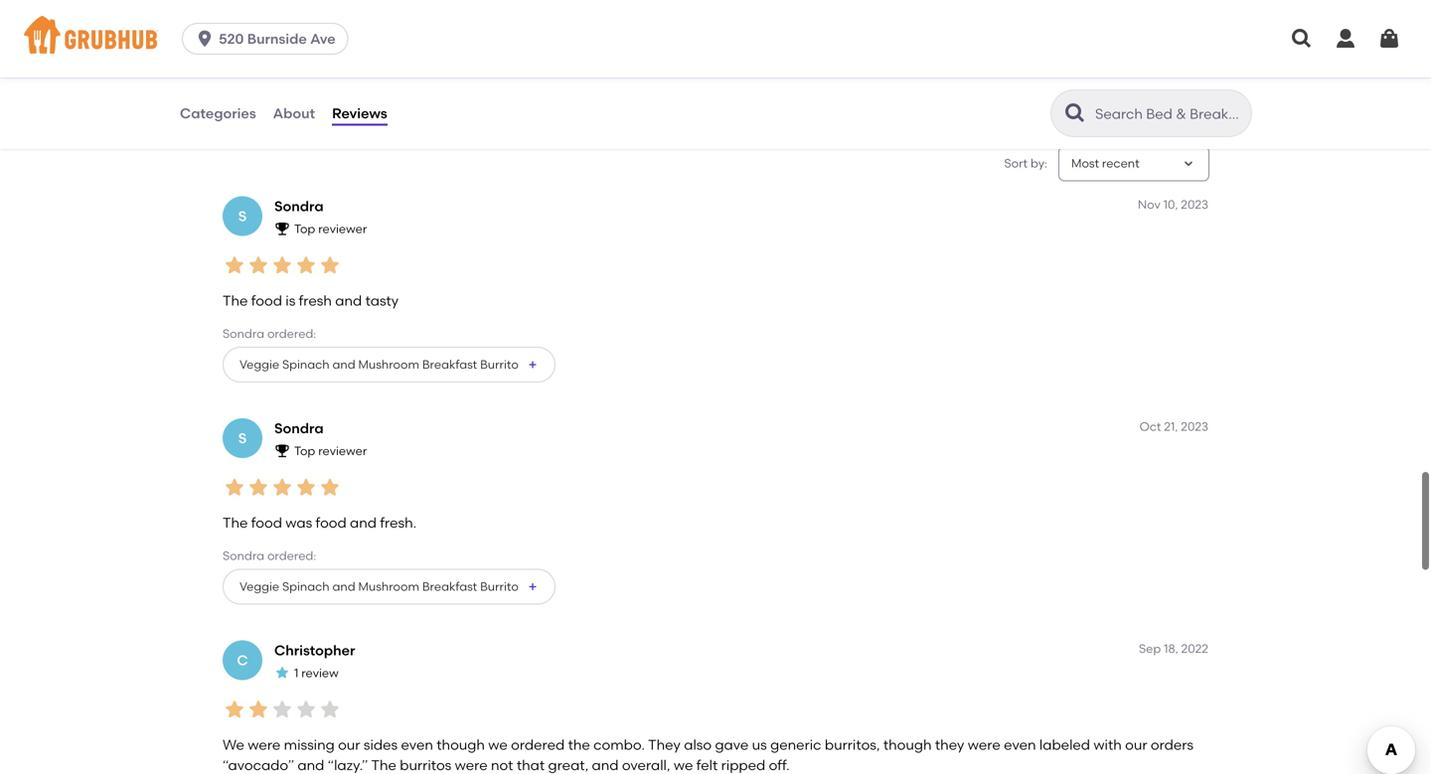 Task type: describe. For each thing, give the bounding box(es) containing it.
2 even from the left
[[1004, 736, 1036, 753]]

sep
[[1139, 642, 1161, 656]]

2 though from the left
[[883, 736, 932, 753]]

us
[[752, 736, 767, 753]]

sides
[[364, 736, 398, 753]]

520 burnside ave button
[[182, 23, 356, 55]]

10,
[[1164, 197, 1178, 212]]

sondra down the food is fresh and tasty
[[223, 326, 264, 341]]

orders
[[1151, 736, 1194, 753]]

burrito for the food was food and fresh.
[[480, 580, 519, 594]]

is
[[286, 292, 296, 309]]

tasty
[[365, 292, 399, 309]]

0 vertical spatial breakfast
[[457, 11, 575, 40]]

s for the food is fresh and tasty
[[238, 208, 247, 225]]

nov 10, 2023
[[1138, 197, 1209, 212]]

2 horizontal spatial were
[[968, 736, 1001, 753]]

mushroom for tasty
[[358, 357, 419, 372]]

great,
[[548, 757, 589, 774]]

about
[[273, 105, 315, 122]]

oct 21, 2023
[[1140, 420, 1209, 434]]

ripped
[[721, 757, 766, 774]]

combo.
[[594, 736, 645, 753]]

recent
[[1102, 156, 1140, 171]]

by:
[[1031, 156, 1048, 171]]

and right fresh
[[335, 292, 362, 309]]

fresh
[[299, 292, 332, 309]]

burritos,
[[825, 736, 880, 753]]

spinach for food
[[282, 580, 330, 594]]

and down the food was food and fresh.
[[332, 580, 355, 594]]

sondra ordered: for is
[[223, 326, 316, 341]]

sort
[[1004, 156, 1028, 171]]

reviews for reviews
[[332, 105, 387, 122]]

breakfast for the food was food and fresh.
[[422, 580, 477, 594]]

missing
[[284, 736, 335, 753]]

top for is
[[294, 222, 315, 236]]

520 burnside ave
[[219, 30, 336, 47]]

reviewer for fresh
[[318, 222, 367, 236]]

main navigation navigation
[[0, 0, 1431, 78]]

0 horizontal spatial we
[[488, 736, 508, 753]]

2023 for the food is fresh and tasty
[[1181, 197, 1209, 212]]

21,
[[1164, 420, 1178, 434]]

off.
[[769, 757, 790, 774]]

reviews for reviews for bed & breakfast burrito co
[[235, 11, 333, 40]]

and down combo.
[[592, 757, 619, 774]]

6 ratings
[[235, 76, 293, 93]]

1 though from the left
[[437, 736, 485, 753]]

sondra down about 'button'
[[274, 198, 324, 215]]

and down the food is fresh and tasty
[[332, 357, 355, 372]]

nov
[[1138, 197, 1161, 212]]

s for the food was food and fresh.
[[238, 430, 247, 447]]

review
[[301, 666, 339, 681]]

categories
[[180, 105, 256, 122]]

6
[[235, 76, 243, 93]]

ordered
[[511, 736, 565, 753]]

plus icon image for fresh.
[[527, 581, 539, 593]]

sondra up was
[[274, 420, 324, 437]]

"lazy."
[[328, 757, 368, 774]]

veggie spinach and mushroom breakfast burrito for tasty
[[240, 357, 519, 372]]

co
[[669, 11, 704, 40]]



Task type: locate. For each thing, give the bounding box(es) containing it.
veggie for is
[[240, 357, 279, 372]]

0 horizontal spatial though
[[437, 736, 485, 753]]

1 vertical spatial veggie spinach and mushroom breakfast burrito
[[240, 580, 519, 594]]

reviewer up fresh
[[318, 222, 367, 236]]

not
[[491, 757, 513, 774]]

we up "not"
[[488, 736, 508, 753]]

categories button
[[179, 78, 257, 149]]

we left felt
[[674, 757, 693, 774]]

1 horizontal spatial though
[[883, 736, 932, 753]]

veggie up the c
[[240, 580, 279, 594]]

2 reviewer from the top
[[318, 444, 367, 458]]

top for was
[[294, 444, 315, 458]]

also
[[684, 736, 712, 753]]

2023 right 10,
[[1181, 197, 1209, 212]]

food left was
[[251, 514, 282, 531]]

2 veggie from the top
[[240, 580, 279, 594]]

1 ordered: from the top
[[267, 326, 316, 341]]

top reviewer for food
[[294, 444, 367, 458]]

christopher
[[274, 642, 355, 659]]

search icon image
[[1064, 101, 1087, 125]]

sondra
[[274, 198, 324, 215], [223, 326, 264, 341], [274, 420, 324, 437], [223, 548, 264, 563]]

mushroom for fresh.
[[358, 580, 419, 594]]

were up "avocado"
[[248, 736, 281, 753]]

2 vertical spatial the
[[371, 757, 396, 774]]

1 vertical spatial veggie spinach and mushroom breakfast burrito button
[[223, 569, 555, 605]]

1 reviewer from the top
[[318, 222, 367, 236]]

0 vertical spatial reviewer
[[318, 222, 367, 236]]

2 mushroom from the top
[[358, 580, 419, 594]]

our
[[338, 736, 360, 753], [1125, 736, 1148, 753]]

0 vertical spatial 2023
[[1181, 197, 1209, 212]]

breakfast
[[457, 11, 575, 40], [422, 357, 477, 372], [422, 580, 477, 594]]

1 vertical spatial s
[[238, 430, 247, 447]]

ordered: for was
[[267, 548, 316, 563]]

and
[[335, 292, 362, 309], [332, 357, 355, 372], [350, 514, 377, 531], [332, 580, 355, 594], [298, 757, 324, 774], [592, 757, 619, 774]]

sondra ordered: for was
[[223, 548, 316, 563]]

oct
[[1140, 420, 1161, 434]]

our right with
[[1125, 736, 1148, 753]]

that
[[517, 757, 545, 774]]

spinach for fresh
[[282, 357, 330, 372]]

burnside
[[247, 30, 307, 47]]

the left is
[[223, 292, 248, 309]]

we were missing our sides even though we ordered the combo. they also gave us generic burritos, though they were even labeled with our orders "avocado" and "lazy." the burritos were not that great, and overall, we felt ripped off.
[[223, 736, 1194, 774]]

spinach
[[282, 357, 330, 372], [282, 580, 330, 594]]

1 vertical spatial sondra ordered:
[[223, 548, 316, 563]]

0 vertical spatial veggie spinach and mushroom breakfast burrito
[[240, 357, 519, 372]]

1 spinach from the top
[[282, 357, 330, 372]]

the
[[568, 736, 590, 753]]

mushroom down tasty
[[358, 357, 419, 372]]

food left is
[[251, 292, 282, 309]]

veggie spinach and mushroom breakfast burrito down fresh.
[[240, 580, 519, 594]]

0 vertical spatial ordered:
[[267, 326, 316, 341]]

0 vertical spatial trophy icon image
[[274, 221, 290, 236]]

0 vertical spatial spinach
[[282, 357, 330, 372]]

0 vertical spatial burrito
[[581, 11, 663, 40]]

1 vertical spatial top
[[294, 444, 315, 458]]

1 vertical spatial breakfast
[[422, 357, 477, 372]]

reviewer
[[318, 222, 367, 236], [318, 444, 367, 458]]

0 horizontal spatial even
[[401, 736, 433, 753]]

reviewer for food
[[318, 444, 367, 458]]

0 vertical spatial veggie spinach and mushroom breakfast burrito button
[[223, 347, 555, 383]]

1 horizontal spatial our
[[1125, 736, 1148, 753]]

generic
[[770, 736, 822, 753]]

top
[[294, 222, 315, 236], [294, 444, 315, 458]]

our up "lazy."
[[338, 736, 360, 753]]

the for the food was food and fresh.
[[223, 514, 248, 531]]

2 our from the left
[[1125, 736, 1148, 753]]

s
[[238, 208, 247, 225], [238, 430, 247, 447]]

though left they at the bottom of page
[[883, 736, 932, 753]]

ordered:
[[267, 326, 316, 341], [267, 548, 316, 563]]

svg image inside 520 burnside ave button
[[195, 29, 215, 49]]

reviews
[[235, 11, 333, 40], [332, 105, 387, 122]]

2 vertical spatial breakfast
[[422, 580, 477, 594]]

1 review
[[294, 666, 339, 681]]

Search Bed & Breakfast Burrito Co search field
[[1093, 104, 1245, 123]]

burritos
[[400, 757, 452, 774]]

gave
[[715, 736, 749, 753]]

spinach down was
[[282, 580, 330, 594]]

1 horizontal spatial were
[[455, 757, 488, 774]]

0 vertical spatial s
[[238, 208, 247, 225]]

even up the "burritos"
[[401, 736, 433, 753]]

0 vertical spatial top
[[294, 222, 315, 236]]

most
[[1071, 156, 1099, 171]]

the food is fresh and tasty
[[223, 292, 399, 309]]

2 veggie spinach and mushroom breakfast burrito button from the top
[[223, 569, 555, 605]]

0 vertical spatial top reviewer
[[294, 222, 367, 236]]

0 vertical spatial plus icon image
[[527, 359, 539, 371]]

food for was
[[251, 514, 282, 531]]

the for the food is fresh and tasty
[[223, 292, 248, 309]]

veggie for was
[[240, 580, 279, 594]]

520
[[219, 30, 244, 47]]

1 even from the left
[[401, 736, 433, 753]]

2023 right 21,
[[1181, 420, 1209, 434]]

ratings
[[246, 76, 293, 93]]

was
[[286, 514, 312, 531]]

2 trophy icon image from the top
[[274, 443, 290, 459]]

the inside we were missing our sides even though we ordered the combo. they also gave us generic burritos, though they were even labeled with our orders "avocado" and "lazy." the burritos were not that great, and overall, we felt ripped off.
[[371, 757, 396, 774]]

sondra ordered: down is
[[223, 326, 316, 341]]

the down sides
[[371, 757, 396, 774]]

trophy icon image
[[274, 221, 290, 236], [274, 443, 290, 459]]

0 vertical spatial we
[[488, 736, 508, 753]]

even
[[401, 736, 433, 753], [1004, 736, 1036, 753]]

the
[[223, 292, 248, 309], [223, 514, 248, 531], [371, 757, 396, 774]]

reviews for bed & breakfast burrito co
[[235, 11, 704, 40]]

0 vertical spatial mushroom
[[358, 357, 419, 372]]

veggie spinach and mushroom breakfast burrito button for fresh.
[[223, 569, 555, 605]]

svg image
[[1290, 27, 1314, 51], [1334, 27, 1358, 51], [1378, 27, 1401, 51], [195, 29, 215, 49]]

and down the missing at the bottom left
[[298, 757, 324, 774]]

1 2023 from the top
[[1181, 197, 1209, 212]]

felt
[[696, 757, 718, 774]]

were left "not"
[[455, 757, 488, 774]]

18,
[[1164, 642, 1178, 656]]

2023
[[1181, 197, 1209, 212], [1181, 420, 1209, 434]]

burrito for the food is fresh and tasty
[[480, 357, 519, 372]]

most recent
[[1071, 156, 1140, 171]]

ordered: down was
[[267, 548, 316, 563]]

1 vertical spatial 2023
[[1181, 420, 1209, 434]]

the food was food and fresh.
[[223, 514, 417, 531]]

veggie spinach and mushroom breakfast burrito button down fresh.
[[223, 569, 555, 605]]

2022
[[1181, 642, 1209, 656]]

top reviewer
[[294, 222, 367, 236], [294, 444, 367, 458]]

food right was
[[316, 514, 347, 531]]

labeled
[[1040, 736, 1090, 753]]

0 vertical spatial veggie
[[240, 357, 279, 372]]

Sort by: field
[[1071, 155, 1140, 173]]

2 sondra ordered: from the top
[[223, 548, 316, 563]]

top up was
[[294, 444, 315, 458]]

they
[[935, 736, 965, 753]]

1 vertical spatial top reviewer
[[294, 444, 367, 458]]

1 veggie spinach and mushroom breakfast burrito button from the top
[[223, 347, 555, 383]]

2 plus icon image from the top
[[527, 581, 539, 593]]

sondra down the food was food and fresh.
[[223, 548, 264, 563]]

2 ordered: from the top
[[267, 548, 316, 563]]

burrito
[[581, 11, 663, 40], [480, 357, 519, 372], [480, 580, 519, 594]]

veggie spinach and mushroom breakfast burrito button
[[223, 347, 555, 383], [223, 569, 555, 605]]

they
[[648, 736, 681, 753]]

plus icon image
[[527, 359, 539, 371], [527, 581, 539, 593]]

1 vertical spatial we
[[674, 757, 693, 774]]

trophy icon image up was
[[274, 443, 290, 459]]

though up the "burritos"
[[437, 736, 485, 753]]

veggie spinach and mushroom breakfast burrito button down tasty
[[223, 347, 555, 383]]

0 horizontal spatial our
[[338, 736, 360, 753]]

1 veggie spinach and mushroom breakfast burrito from the top
[[240, 357, 519, 372]]

1 mushroom from the top
[[358, 357, 419, 372]]

reviewer up the food was food and fresh.
[[318, 444, 367, 458]]

2 s from the top
[[238, 430, 247, 447]]

1 vertical spatial the
[[223, 514, 248, 531]]

1 vertical spatial reviews
[[332, 105, 387, 122]]

top reviewer up the food was food and fresh.
[[294, 444, 367, 458]]

0 horizontal spatial were
[[248, 736, 281, 753]]

sep 18, 2022
[[1139, 642, 1209, 656]]

2 veggie spinach and mushroom breakfast burrito from the top
[[240, 580, 519, 594]]

ordered: for is
[[267, 326, 316, 341]]

sondra ordered:
[[223, 326, 316, 341], [223, 548, 316, 563]]

"avocado"
[[223, 757, 294, 774]]

trophy icon image for was
[[274, 443, 290, 459]]

star icon image
[[235, 41, 262, 69], [262, 41, 290, 69], [290, 41, 318, 69], [318, 41, 346, 69], [318, 41, 346, 69], [346, 41, 374, 69], [223, 254, 246, 278], [246, 254, 270, 278], [270, 254, 294, 278], [294, 254, 318, 278], [318, 254, 342, 278], [223, 476, 246, 500], [246, 476, 270, 500], [270, 476, 294, 500], [294, 476, 318, 500], [318, 476, 342, 500], [274, 665, 290, 681], [223, 698, 246, 722], [246, 698, 270, 722], [270, 698, 294, 722], [294, 698, 318, 722], [318, 698, 342, 722]]

2023 for the food was food and fresh.
[[1181, 420, 1209, 434]]

though
[[437, 736, 485, 753], [883, 736, 932, 753]]

veggie spinach and mushroom breakfast burrito
[[240, 357, 519, 372], [240, 580, 519, 594]]

breakfast for the food is fresh and tasty
[[422, 357, 477, 372]]

food for is
[[251, 292, 282, 309]]

veggie spinach and mushroom breakfast burrito for fresh.
[[240, 580, 519, 594]]

we
[[223, 736, 244, 753]]

about button
[[272, 78, 316, 149]]

top up the food is fresh and tasty
[[294, 222, 315, 236]]

&
[[432, 11, 451, 40]]

for
[[339, 11, 373, 40]]

2 top from the top
[[294, 444, 315, 458]]

1 our from the left
[[338, 736, 360, 753]]

2 2023 from the top
[[1181, 420, 1209, 434]]

mushroom down fresh.
[[358, 580, 419, 594]]

sort by:
[[1004, 156, 1048, 171]]

veggie spinach and mushroom breakfast burrito button for tasty
[[223, 347, 555, 383]]

were right they at the bottom of page
[[968, 736, 1001, 753]]

1 plus icon image from the top
[[527, 359, 539, 371]]

1 vertical spatial veggie
[[240, 580, 279, 594]]

overall,
[[622, 757, 670, 774]]

2 spinach from the top
[[282, 580, 330, 594]]

we
[[488, 736, 508, 753], [674, 757, 693, 774]]

1 vertical spatial plus icon image
[[527, 581, 539, 593]]

ave
[[310, 30, 336, 47]]

c
[[237, 652, 248, 669]]

1 vertical spatial spinach
[[282, 580, 330, 594]]

1 vertical spatial mushroom
[[358, 580, 419, 594]]

and left fresh.
[[350, 514, 377, 531]]

2 top reviewer from the top
[[294, 444, 367, 458]]

reviews button
[[331, 78, 388, 149]]

1
[[294, 666, 299, 681]]

spinach down the food is fresh and tasty
[[282, 357, 330, 372]]

plus icon image for tasty
[[527, 359, 539, 371]]

1 horizontal spatial we
[[674, 757, 693, 774]]

reviews inside button
[[332, 105, 387, 122]]

1 top reviewer from the top
[[294, 222, 367, 236]]

ordered: down is
[[267, 326, 316, 341]]

mushroom
[[358, 357, 419, 372], [358, 580, 419, 594]]

top reviewer for fresh
[[294, 222, 367, 236]]

bed
[[379, 11, 426, 40]]

1 vertical spatial reviewer
[[318, 444, 367, 458]]

were
[[248, 736, 281, 753], [968, 736, 1001, 753], [455, 757, 488, 774]]

0 vertical spatial the
[[223, 292, 248, 309]]

1 vertical spatial trophy icon image
[[274, 443, 290, 459]]

even left the "labeled"
[[1004, 736, 1036, 753]]

1 vertical spatial ordered:
[[267, 548, 316, 563]]

1 trophy icon image from the top
[[274, 221, 290, 236]]

veggie down the food is fresh and tasty
[[240, 357, 279, 372]]

0 vertical spatial reviews
[[235, 11, 333, 40]]

0 vertical spatial sondra ordered:
[[223, 326, 316, 341]]

the left was
[[223, 514, 248, 531]]

1 sondra ordered: from the top
[[223, 326, 316, 341]]

veggie
[[240, 357, 279, 372], [240, 580, 279, 594]]

caret down icon image
[[1181, 156, 1197, 172]]

1 vertical spatial burrito
[[480, 357, 519, 372]]

fresh.
[[380, 514, 417, 531]]

veggie spinach and mushroom breakfast burrito down tasty
[[240, 357, 519, 372]]

1 top from the top
[[294, 222, 315, 236]]

1 s from the top
[[238, 208, 247, 225]]

1 veggie from the top
[[240, 357, 279, 372]]

with
[[1094, 736, 1122, 753]]

sondra ordered: down was
[[223, 548, 316, 563]]

2 vertical spatial burrito
[[480, 580, 519, 594]]

1 horizontal spatial even
[[1004, 736, 1036, 753]]

trophy icon image for is
[[274, 221, 290, 236]]

top reviewer up fresh
[[294, 222, 367, 236]]

food
[[251, 292, 282, 309], [251, 514, 282, 531], [316, 514, 347, 531]]

trophy icon image up is
[[274, 221, 290, 236]]



Task type: vqa. For each thing, say whether or not it's contained in the screenshot.
REVIEWS BUTTON
yes



